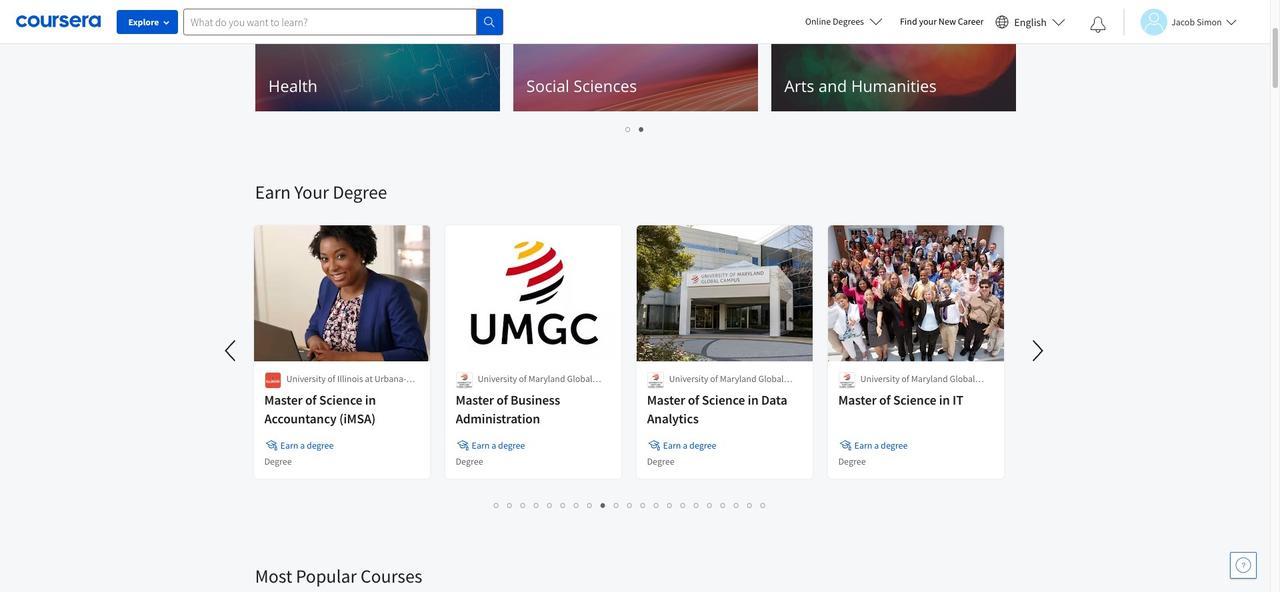 Task type: vqa. For each thing, say whether or not it's contained in the screenshot.
"Accomplishments"
no



Task type: locate. For each thing, give the bounding box(es) containing it.
degree for master of business administration
[[498, 440, 525, 452]]

earn a degree down the accountancy
[[280, 440, 334, 452]]

1 button down sciences
[[622, 121, 635, 137]]

previous slide image
[[224, 0, 256, 11], [215, 335, 247, 367]]

new
[[939, 15, 956, 27]]

global
[[567, 373, 593, 385], [759, 373, 784, 385], [950, 373, 976, 385]]

in inside "master of science in data analytics"
[[748, 392, 759, 408]]

2 degree from the left
[[498, 440, 525, 452]]

find your new career link
[[894, 13, 991, 30]]

degree down "master of science in data analytics"
[[690, 440, 717, 452]]

None search field
[[183, 8, 504, 35]]

university of illinois at urbana-champaign image
[[264, 372, 281, 389]]

3 earn a degree from the left
[[663, 440, 717, 452]]

degree
[[307, 440, 334, 452], [498, 440, 525, 452], [690, 440, 717, 452], [881, 440, 908, 452]]

2 list from the top
[[255, 498, 1005, 513]]

0 horizontal spatial 2
[[508, 499, 513, 512]]

science left 'data'
[[702, 392, 745, 408]]

2 horizontal spatial in
[[939, 392, 950, 408]]

earn a degree for master of science in it
[[855, 440, 908, 452]]

campus
[[478, 386, 510, 398], [669, 386, 701, 398], [861, 386, 893, 398]]

1 button left 3 button on the bottom of the page
[[490, 498, 504, 513]]

0 vertical spatial previous slide image
[[224, 0, 256, 11]]

3 degree from the left
[[690, 440, 717, 452]]

1 vertical spatial list
[[255, 498, 1005, 513]]

2 university of maryland global campus from the left
[[669, 373, 784, 398]]

1 horizontal spatial science
[[702, 392, 745, 408]]

degree for master of science in accountancy (imsa)
[[264, 456, 292, 468]]

1 left 3 button on the bottom of the page
[[494, 499, 500, 512]]

coursera image
[[16, 11, 101, 32]]

university up master of science in it in the bottom of the page
[[861, 373, 900, 385]]

earn a degree down analytics at the right bottom of page
[[663, 440, 717, 452]]

business
[[511, 392, 561, 408]]

university up the master of business administration
[[478, 373, 517, 385]]

earn for master of science in accountancy (imsa)
[[280, 440, 298, 452]]

1 inside earn your degree carousel element
[[494, 499, 500, 512]]

maryland up "master of science in data analytics"
[[720, 373, 757, 385]]

university inside university of illinois at urbana- champaign
[[286, 373, 326, 385]]

a for master of science in accountancy (imsa)
[[300, 440, 305, 452]]

0 horizontal spatial campus
[[478, 386, 510, 398]]

a down analytics at the right bottom of page
[[683, 440, 688, 452]]

3 maryland from the left
[[912, 373, 948, 385]]

list
[[255, 121, 1016, 137], [255, 498, 1005, 513]]

0 horizontal spatial university of maryland global campus image
[[456, 372, 473, 389]]

1 science from the left
[[319, 392, 363, 408]]

in inside the master of science in accountancy (imsa)
[[365, 392, 376, 408]]

1 horizontal spatial maryland
[[720, 373, 757, 385]]

maryland for master of science in data analytics
[[720, 373, 757, 385]]

help center image
[[1236, 558, 1252, 574]]

earn a degree down administration
[[472, 440, 525, 452]]

2 horizontal spatial science
[[894, 392, 937, 408]]

11 button
[[624, 498, 638, 513]]

2 button down sciences
[[635, 121, 649, 137]]

1 campus from the left
[[478, 386, 510, 398]]

0 horizontal spatial science
[[319, 392, 363, 408]]

university
[[286, 373, 326, 385], [478, 373, 517, 385], [669, 373, 709, 385], [861, 373, 900, 385]]

arts and humanities
[[785, 75, 937, 97]]

0 horizontal spatial university of maryland global campus
[[478, 373, 593, 398]]

degree for master of science in accountancy (imsa)
[[307, 440, 334, 452]]

at
[[365, 373, 373, 385]]

university of maryland global campus image up master of science in it in the bottom of the page
[[839, 372, 855, 389]]

of inside the master of science in accountancy (imsa)
[[305, 392, 317, 408]]

1 global from the left
[[567, 373, 593, 385]]

5
[[548, 499, 553, 512]]

0 horizontal spatial 1 button
[[490, 498, 504, 513]]

accountancy
[[264, 410, 337, 427]]

earn a degree for master of science in data analytics
[[663, 440, 717, 452]]

1 horizontal spatial campus
[[669, 386, 701, 398]]

campus for master of science in data analytics
[[669, 386, 701, 398]]

social
[[527, 75, 570, 97]]

next slide image
[[1022, 335, 1054, 367]]

2 science from the left
[[702, 392, 745, 408]]

2 university of maryland global campus image from the left
[[839, 372, 855, 389]]

4
[[534, 499, 540, 512]]

1
[[626, 123, 631, 135], [494, 499, 500, 512]]

1 horizontal spatial in
[[748, 392, 759, 408]]

5 button
[[544, 498, 557, 513]]

2
[[639, 123, 645, 135], [508, 499, 513, 512]]

a for master of business administration
[[492, 440, 496, 452]]

degree down master of science in it in the bottom of the page
[[881, 440, 908, 452]]

1 earn a degree from the left
[[280, 440, 334, 452]]

jacob
[[1172, 16, 1195, 28]]

earn a degree down master of science in it in the bottom of the page
[[855, 440, 908, 452]]

0 horizontal spatial maryland
[[529, 373, 565, 385]]

(imsa)
[[339, 410, 376, 427]]

3 a from the left
[[683, 440, 688, 452]]

university right university of maryland global campus icon
[[669, 373, 709, 385]]

2 in from the left
[[748, 392, 759, 408]]

science for (imsa)
[[319, 392, 363, 408]]

2 horizontal spatial university of maryland global campus
[[861, 373, 976, 398]]

3 university of maryland global campus from the left
[[861, 373, 976, 398]]

2 horizontal spatial maryland
[[912, 373, 948, 385]]

15
[[681, 499, 692, 512]]

earn a degree
[[280, 440, 334, 452], [472, 440, 525, 452], [663, 440, 717, 452], [855, 440, 908, 452]]

2 button left "3"
[[504, 498, 517, 513]]

1 vertical spatial 1 button
[[490, 498, 504, 513]]

a
[[300, 440, 305, 452], [492, 440, 496, 452], [683, 440, 688, 452], [875, 440, 879, 452]]

16 button
[[690, 498, 705, 513]]

2 button
[[635, 121, 649, 137], [504, 498, 517, 513]]

earn down the accountancy
[[280, 440, 298, 452]]

global for master of science in data analytics
[[759, 373, 784, 385]]

0 vertical spatial list
[[255, 121, 1016, 137]]

master inside the master of science in accountancy (imsa)
[[264, 392, 303, 408]]

a down administration
[[492, 440, 496, 452]]

social sciences
[[527, 75, 637, 97]]

0 horizontal spatial 1
[[494, 499, 500, 512]]

earn for master of science in it
[[855, 440, 873, 452]]

health link
[[255, 5, 500, 111]]

0 horizontal spatial global
[[567, 373, 593, 385]]

9
[[601, 499, 606, 512]]

1 degree from the left
[[307, 440, 334, 452]]

3 science from the left
[[894, 392, 937, 408]]

1 vertical spatial 2 button
[[504, 498, 517, 513]]

2 horizontal spatial campus
[[861, 386, 893, 398]]

degrees
[[833, 15, 864, 27]]

0 horizontal spatial in
[[365, 392, 376, 408]]

in left "it"
[[939, 392, 950, 408]]

1 university of maryland global campus image from the left
[[456, 372, 473, 389]]

in
[[365, 392, 376, 408], [748, 392, 759, 408], [939, 392, 950, 408]]

university for master of science in accountancy (imsa)
[[286, 373, 326, 385]]

your
[[294, 180, 329, 204]]

15 button
[[677, 498, 692, 513]]

4 button
[[530, 498, 544, 513]]

20
[[748, 499, 758, 512]]

14 button
[[664, 498, 678, 513]]

1 horizontal spatial university of maryland global campus image
[[839, 372, 855, 389]]

science inside "master of science in data analytics"
[[702, 392, 745, 408]]

master
[[264, 392, 303, 408], [456, 392, 494, 408], [647, 392, 686, 408], [839, 392, 877, 408]]

4 university from the left
[[861, 373, 900, 385]]

1 master from the left
[[264, 392, 303, 408]]

6
[[561, 499, 566, 512]]

maryland
[[529, 373, 565, 385], [720, 373, 757, 385], [912, 373, 948, 385]]

earn
[[255, 180, 291, 204], [280, 440, 298, 452], [472, 440, 490, 452], [663, 440, 681, 452], [855, 440, 873, 452]]

1 vertical spatial 2
[[508, 499, 513, 512]]

1 vertical spatial previous slide image
[[215, 335, 247, 367]]

2 campus from the left
[[669, 386, 701, 398]]

1 horizontal spatial 1 button
[[622, 121, 635, 137]]

university up champaign
[[286, 373, 326, 385]]

science
[[319, 392, 363, 408], [702, 392, 745, 408], [894, 392, 937, 408]]

arts and humanities link
[[771, 5, 1016, 111]]

master inside the master of business administration
[[456, 392, 494, 408]]

earn left 'your'
[[255, 180, 291, 204]]

8 button
[[584, 498, 597, 513]]

4 a from the left
[[875, 440, 879, 452]]

1 university of maryland global campus from the left
[[478, 373, 593, 398]]

degree down the accountancy
[[307, 440, 334, 452]]

3 university from the left
[[669, 373, 709, 385]]

maryland up master of science in it in the bottom of the page
[[912, 373, 948, 385]]

2 maryland from the left
[[720, 373, 757, 385]]

2 global from the left
[[759, 373, 784, 385]]

0 vertical spatial 1 button
[[622, 121, 635, 137]]

14
[[668, 499, 678, 512]]

science left "it"
[[894, 392, 937, 408]]

a for master of science in data analytics
[[683, 440, 688, 452]]

a down master of science in it in the bottom of the page
[[875, 440, 879, 452]]

1 horizontal spatial 2
[[639, 123, 645, 135]]

health image
[[255, 5, 500, 111]]

earn down master of science in it in the bottom of the page
[[855, 440, 873, 452]]

2 university from the left
[[478, 373, 517, 385]]

a down the accountancy
[[300, 440, 305, 452]]

1 vertical spatial 1
[[494, 499, 500, 512]]

university of maryland global campus for master of science in it
[[861, 373, 976, 398]]

2 master from the left
[[456, 392, 494, 408]]

2 a from the left
[[492, 440, 496, 452]]

master inside "master of science in data analytics"
[[647, 392, 686, 408]]

science down "illinois"
[[319, 392, 363, 408]]

university of maryland global campus
[[478, 373, 593, 398], [669, 373, 784, 398], [861, 373, 976, 398]]

in left 'data'
[[748, 392, 759, 408]]

8
[[588, 499, 593, 512]]

degree down administration
[[498, 440, 525, 452]]

2 inside earn your degree carousel element
[[508, 499, 513, 512]]

3 in from the left
[[939, 392, 950, 408]]

arts and humanities image
[[771, 5, 1016, 111]]

4 earn a degree from the left
[[855, 440, 908, 452]]

earn a degree for master of science in accountancy (imsa)
[[280, 440, 334, 452]]

3 master from the left
[[647, 392, 686, 408]]

master for master of science in accountancy (imsa)
[[264, 392, 303, 408]]

earn down analytics at the right bottom of page
[[663, 440, 681, 452]]

1 button
[[622, 121, 635, 137], [490, 498, 504, 513]]

4 degree from the left
[[881, 440, 908, 452]]

2 horizontal spatial global
[[950, 373, 976, 385]]

3 button
[[517, 498, 530, 513]]

0 vertical spatial 2
[[639, 123, 645, 135]]

arts
[[785, 75, 815, 97]]

university of maryland global campus image
[[456, 372, 473, 389], [839, 372, 855, 389]]

master of science in data analytics
[[647, 392, 788, 427]]

1 a from the left
[[300, 440, 305, 452]]

english button
[[991, 0, 1071, 43]]

earn down administration
[[472, 440, 490, 452]]

9 button
[[597, 498, 610, 513]]

university of maryland global campus image for master of business administration
[[456, 372, 473, 389]]

urbana-
[[375, 373, 406, 385]]

1 horizontal spatial global
[[759, 373, 784, 385]]

1 university from the left
[[286, 373, 326, 385]]

1 down sciences
[[626, 123, 631, 135]]

2 earn a degree from the left
[[472, 440, 525, 452]]

master for master of science in it
[[839, 392, 877, 408]]

1 in from the left
[[365, 392, 376, 408]]

1 horizontal spatial 1
[[626, 123, 631, 135]]

maryland for master of science in it
[[912, 373, 948, 385]]

master of science in accountancy (imsa)
[[264, 392, 376, 427]]

science inside the master of science in accountancy (imsa)
[[319, 392, 363, 408]]

of inside university of illinois at urbana- champaign
[[328, 373, 335, 385]]

it
[[953, 392, 964, 408]]

university of maryland global campus image up administration
[[456, 372, 473, 389]]

1 maryland from the left
[[529, 373, 565, 385]]

explore button
[[117, 10, 178, 34]]

0 vertical spatial 1
[[626, 123, 631, 135]]

1 horizontal spatial 2 button
[[635, 121, 649, 137]]

in down at
[[365, 392, 376, 408]]

3 campus from the left
[[861, 386, 893, 398]]

4 master from the left
[[839, 392, 877, 408]]

maryland up business
[[529, 373, 565, 385]]

earn for master of business administration
[[472, 440, 490, 452]]

3 global from the left
[[950, 373, 976, 385]]

explore
[[128, 16, 159, 28]]

1 horizontal spatial university of maryland global campus
[[669, 373, 784, 398]]



Task type: describe. For each thing, give the bounding box(es) containing it.
jacob simon
[[1172, 16, 1222, 28]]

illinois
[[337, 373, 363, 385]]

university of illinois at urbana- champaign
[[286, 373, 406, 398]]

online degrees button
[[795, 7, 894, 36]]

17
[[708, 499, 718, 512]]

online degrees
[[805, 15, 864, 27]]

degree for master of science in data analytics
[[690, 440, 717, 452]]

simon
[[1197, 16, 1222, 28]]

7 button
[[570, 498, 584, 513]]

master of business administration
[[456, 392, 561, 427]]

global for master of science in it
[[950, 373, 976, 385]]

science for analytics
[[702, 392, 745, 408]]

your
[[919, 15, 937, 27]]

0 vertical spatial 2 button
[[635, 121, 649, 137]]

18
[[721, 499, 732, 512]]

university of maryland global campus for master of science in data analytics
[[669, 373, 784, 398]]

0 horizontal spatial 2 button
[[504, 498, 517, 513]]

What do you want to learn? text field
[[183, 8, 477, 35]]

2 for left 2 button
[[508, 499, 513, 512]]

and
[[819, 75, 847, 97]]

jacob simon button
[[1124, 8, 1237, 35]]

master for master of business administration
[[456, 392, 494, 408]]

master of science in it
[[839, 392, 964, 408]]

of inside "master of science in data analytics"
[[688, 392, 700, 408]]

administration
[[456, 410, 540, 427]]

previous slide image inside earn your degree carousel element
[[215, 335, 247, 367]]

list inside earn your degree carousel element
[[255, 498, 1005, 513]]

of inside the master of business administration
[[497, 392, 508, 408]]

a for master of science in it
[[875, 440, 879, 452]]

humanities
[[852, 75, 937, 97]]

19 button
[[730, 498, 745, 513]]

12 button
[[637, 498, 652, 513]]

in for accountancy
[[365, 392, 376, 408]]

3
[[521, 499, 526, 512]]

11
[[628, 499, 638, 512]]

1 button for the top 2 button
[[622, 121, 635, 137]]

find
[[900, 15, 918, 27]]

analytics
[[647, 410, 699, 427]]

in for it
[[939, 392, 950, 408]]

popular
[[296, 564, 357, 588]]

university of maryland global campus for master of business administration
[[478, 373, 593, 398]]

global for master of business administration
[[567, 373, 593, 385]]

21
[[761, 499, 772, 512]]

earn a degree for master of business administration
[[472, 440, 525, 452]]

most
[[255, 564, 292, 588]]

social sciences image
[[513, 5, 758, 111]]

10 11 12 13 14 15 16 17 18 19 20 21
[[614, 499, 772, 512]]

find your new career
[[900, 15, 984, 27]]

university of maryland global campus image for master of science in it
[[839, 372, 855, 389]]

degree for master of business administration
[[456, 456, 483, 468]]

maryland for master of business administration
[[529, 373, 565, 385]]

13 button
[[650, 498, 665, 513]]

earn your degree
[[255, 180, 387, 204]]

6 button
[[557, 498, 570, 513]]

20 button
[[744, 498, 758, 513]]

campus for master of business administration
[[478, 386, 510, 398]]

campus for master of science in it
[[861, 386, 893, 398]]

in for data
[[748, 392, 759, 408]]

earn for master of science in data analytics
[[663, 440, 681, 452]]

degree for master of science in it
[[839, 456, 866, 468]]

master for master of science in data analytics
[[647, 392, 686, 408]]

university for master of science in data analytics
[[669, 373, 709, 385]]

social sciences link
[[513, 5, 758, 111]]

21 button
[[757, 498, 772, 513]]

1 for left 2 button
[[494, 499, 500, 512]]

18 button
[[717, 498, 732, 513]]

19
[[734, 499, 745, 512]]

degree for master of science in it
[[881, 440, 908, 452]]

1 for the top 2 button
[[626, 123, 631, 135]]

courses
[[361, 564, 422, 588]]

12
[[641, 499, 652, 512]]

16
[[694, 499, 705, 512]]

champaign
[[286, 386, 331, 398]]

2 for the top 2 button
[[639, 123, 645, 135]]

career
[[958, 15, 984, 27]]

17 button
[[704, 498, 718, 513]]

10
[[614, 499, 625, 512]]

university for master of science in it
[[861, 373, 900, 385]]

7
[[574, 499, 580, 512]]

sciences
[[574, 75, 637, 97]]

health
[[268, 75, 318, 97]]

university for master of business administration
[[478, 373, 517, 385]]

online
[[805, 15, 831, 27]]

degree for master of science in data analytics
[[647, 456, 675, 468]]

university of maryland global campus image
[[647, 372, 664, 389]]

data
[[761, 392, 788, 408]]

most popular courses
[[255, 564, 422, 588]]

1 button for left 2 button
[[490, 498, 504, 513]]

earn your degree carousel element
[[215, 140, 1054, 524]]

english
[[1015, 15, 1047, 28]]

10 button
[[610, 498, 625, 513]]

13
[[654, 499, 665, 512]]

show notifications image
[[1091, 17, 1107, 33]]

1 list from the top
[[255, 121, 1016, 137]]



